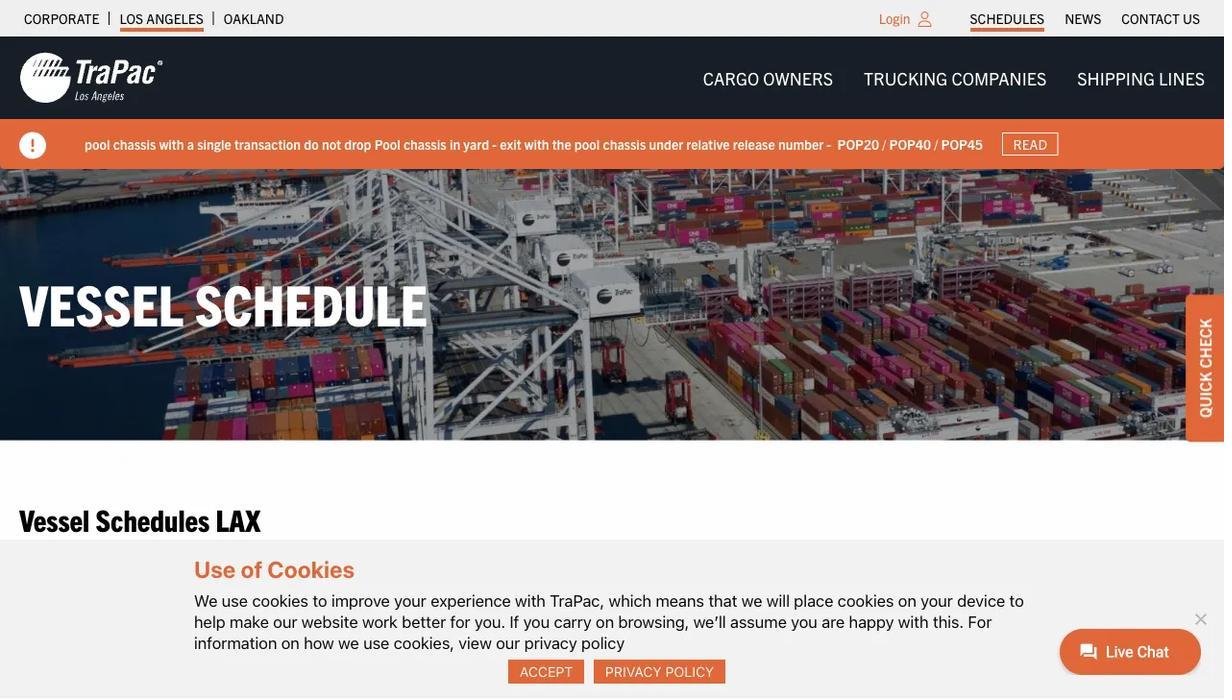 Task type: describe. For each thing, give the bounding box(es) containing it.
relative
[[686, 135, 730, 152]]

1 pool from the left
[[85, 135, 110, 152]]

1 horizontal spatial use
[[363, 633, 389, 653]]

2 you from the left
[[791, 612, 817, 631]]

better
[[402, 612, 446, 631]]

extended
[[1016, 620, 1082, 637]]

for
[[968, 612, 992, 631]]

2 10/02/2023 07:00 from the left
[[729, 659, 836, 676]]

login
[[879, 10, 910, 27]]

we
[[194, 591, 218, 610]]

voyage
[[257, 620, 305, 637]]

1 / from the left
[[882, 135, 886, 152]]

drop
[[344, 135, 371, 152]]

range:
[[552, 581, 593, 599]]

etd
[[497, 620, 521, 637]]

2 chassis from the left
[[403, 135, 446, 152]]

work
[[362, 612, 398, 631]]

the
[[552, 135, 571, 152]]

04:00
[[405, 659, 440, 676]]

transaction
[[234, 135, 301, 152]]

which
[[609, 591, 651, 610]]

3 chassis from the left
[[603, 135, 646, 152]]

code
[[195, 620, 229, 637]]

accept
[[520, 664, 573, 680]]

pop20
[[837, 135, 879, 152]]

2 your from the left
[[921, 591, 953, 610]]

menu bar containing cargo owners
[[688, 58, 1220, 97]]

0 horizontal spatial schedules
[[96, 500, 210, 538]]

corporate
[[24, 10, 99, 27]]

odr first receiving
[[578, 620, 713, 637]]

help
[[194, 612, 225, 631]]

will
[[766, 591, 790, 610]]

quick check link
[[1186, 295, 1224, 442]]

trapac,
[[550, 591, 604, 610]]

pop45
[[941, 135, 983, 152]]

if
[[510, 612, 519, 631]]

2 cookies from the left
[[838, 591, 894, 610]]

oakland
[[224, 10, 284, 27]]

1 horizontal spatial we
[[741, 591, 762, 610]]

policy
[[665, 664, 714, 680]]

shipping
[[1077, 67, 1155, 88]]

03:00
[[528, 659, 562, 676]]

quick check
[[1195, 319, 1214, 418]]

vessel for vessel schedules lax
[[19, 500, 90, 538]]

contact
[[1121, 10, 1180, 27]]

policy
[[581, 633, 625, 653]]

pool chassis with a single transaction  do not drop pool chassis in yard -  exit with the pool chassis under relative release number -  pop20 / pop40 / pop45
[[85, 135, 983, 152]]

los
[[119, 10, 143, 27]]

2 - from the left
[[827, 135, 831, 152]]

that
[[708, 591, 737, 610]]

pool
[[374, 135, 400, 152]]

shipping lines
[[1077, 67, 1205, 88]]

los angeles image
[[19, 51, 163, 105]]

cut
[[920, 620, 946, 637]]

make
[[230, 612, 269, 631]]

10/14/2023 03:00
[[455, 659, 562, 676]]

schedule
[[195, 267, 427, 337]]

oakland link
[[224, 5, 284, 32]]

information
[[194, 633, 277, 653]]

10/07/2023 04:00
[[333, 659, 440, 676]]

date range: 10/10/2023 to 11/10/2023
[[521, 581, 753, 599]]

local first receiving
[[729, 620, 877, 637]]

a
[[187, 135, 194, 152]]

late
[[1085, 620, 1115, 637]]

2 / from the left
[[934, 135, 938, 152]]

receiving for odr first receiving
[[647, 620, 713, 637]]

privacy
[[605, 664, 662, 680]]

light image
[[918, 12, 932, 27]]

vessel schedule
[[19, 267, 427, 337]]

10/07/2023 16:00
[[1016, 659, 1123, 676]]

los angeles link
[[119, 5, 204, 32]]

gate
[[1118, 620, 1150, 637]]

2 10/02/2023 from the left
[[729, 659, 798, 676]]

10/07/2023 for 10/07/2023 16:00
[[1016, 659, 1085, 676]]

local
[[729, 620, 769, 637]]

cut off
[[920, 620, 973, 637]]

2 pool from the left
[[574, 135, 600, 152]]

no image
[[1190, 610, 1210, 629]]

/037w
[[279, 659, 317, 676]]

1 horizontal spatial to
[[668, 581, 680, 599]]

companies
[[952, 67, 1047, 88]]

read link
[[1002, 132, 1058, 156]]

contact us
[[1121, 10, 1200, 27]]

ywd
[[194, 659, 222, 676]]

privacy
[[524, 633, 577, 653]]

first for local
[[772, 620, 808, 637]]

contact us link
[[1121, 5, 1200, 32]]

16:00
[[1088, 659, 1123, 676]]

10/10/2023
[[596, 581, 665, 599]]

are
[[822, 612, 845, 631]]

cargo
[[703, 67, 759, 88]]

login link
[[879, 10, 910, 27]]

037e    /037w
[[245, 659, 317, 676]]

with left a
[[159, 135, 184, 152]]

angeles
[[146, 10, 204, 27]]

view
[[459, 633, 492, 653]]

shipping lines link
[[1062, 58, 1220, 97]]

banner containing cargo owners
[[0, 37, 1224, 169]]



Task type: vqa. For each thing, say whether or not it's contained in the screenshot.
-
yes



Task type: locate. For each thing, give the bounding box(es) containing it.
0 horizontal spatial cookies
[[252, 591, 308, 610]]

1 vertical spatial menu bar
[[688, 58, 1220, 97]]

- left exit at the top of page
[[492, 135, 497, 152]]

0 vertical spatial on
[[898, 591, 916, 610]]

carry
[[554, 612, 592, 631]]

you
[[523, 612, 550, 631], [791, 612, 817, 631]]

pool right the
[[574, 135, 600, 152]]

2 vessel from the top
[[19, 500, 90, 538]]

0 horizontal spatial on
[[281, 633, 300, 653]]

1 cookies from the left
[[252, 591, 308, 610]]

privacy policy link
[[594, 660, 725, 684]]

/ left pop45
[[934, 135, 938, 152]]

our
[[273, 612, 297, 631], [496, 633, 520, 653]]

0 horizontal spatial your
[[394, 591, 426, 610]]

1 you from the left
[[523, 612, 550, 631]]

read
[[1013, 135, 1047, 153]]

means
[[656, 591, 704, 610]]

1 10/02/2023 from the left
[[578, 659, 647, 676]]

receiving
[[647, 620, 713, 637], [811, 620, 877, 637]]

trucking
[[864, 67, 948, 88]]

1 horizontal spatial first
[[772, 620, 808, 637]]

remark
[[1166, 620, 1220, 637]]

1 horizontal spatial schedules
[[970, 10, 1045, 27]]

happy
[[849, 612, 894, 631]]

use up make
[[222, 591, 248, 610]]

you down place
[[791, 612, 817, 631]]

news link
[[1065, 5, 1101, 32]]

pool
[[85, 135, 110, 152], [574, 135, 600, 152]]

0 horizontal spatial 07:00
[[650, 659, 685, 676]]

receiving down place
[[811, 620, 877, 637]]

we'll
[[693, 612, 726, 631]]

1 vessel from the top
[[19, 267, 184, 337]]

1 10/02/2023 07:00 from the left
[[578, 659, 685, 676]]

2 vertical spatial on
[[281, 633, 300, 653]]

10/02/2023 down the local
[[729, 659, 798, 676]]

eta
[[375, 620, 398, 637]]

2 receiving from the left
[[811, 620, 877, 637]]

single
[[197, 135, 231, 152]]

menu bar
[[960, 5, 1210, 32], [688, 58, 1220, 97]]

menu bar up shipping
[[960, 5, 1210, 32]]

trucking companies
[[864, 67, 1047, 88]]

chassis
[[113, 135, 156, 152], [403, 135, 446, 152], [603, 135, 646, 152]]

0 horizontal spatial receiving
[[647, 620, 713, 637]]

device
[[957, 591, 1005, 610]]

schedules up use
[[96, 500, 210, 538]]

to
[[668, 581, 680, 599], [313, 591, 327, 610], [1009, 591, 1024, 610]]

2 07:00 from the left
[[801, 659, 836, 676]]

to up the "browsing," at the bottom right of page
[[668, 581, 680, 599]]

cargo owners
[[703, 67, 833, 88]]

owners
[[763, 67, 833, 88]]

0 vertical spatial schedules
[[970, 10, 1045, 27]]

vessel schedules lax
[[19, 500, 260, 538]]

with
[[159, 135, 184, 152], [524, 135, 549, 152], [515, 591, 546, 610], [898, 612, 929, 631]]

0 horizontal spatial -
[[492, 135, 497, 152]]

schedules inside menu bar
[[970, 10, 1045, 27]]

banner
[[0, 37, 1224, 169]]

cookies up happy
[[838, 591, 894, 610]]

under
[[649, 135, 683, 152]]

0 horizontal spatial pool
[[85, 135, 110, 152]]

schedules
[[970, 10, 1045, 27], [96, 500, 210, 538]]

0 horizontal spatial we
[[338, 633, 359, 653]]

receiving for local first receiving
[[811, 620, 877, 637]]

1 vertical spatial schedules
[[96, 500, 210, 538]]

0 horizontal spatial 10/07/2023
[[333, 659, 402, 676]]

for
[[450, 612, 470, 631]]

1 chassis from the left
[[113, 135, 156, 152]]

0 horizontal spatial 10/02/2023
[[578, 659, 647, 676]]

0 horizontal spatial chassis
[[113, 135, 156, 152]]

/ right the pop20
[[882, 135, 886, 152]]

first for odr
[[608, 620, 643, 637]]

037e
[[245, 659, 276, 676]]

1 vertical spatial our
[[496, 633, 520, 653]]

to up website
[[313, 591, 327, 610]]

exit
[[500, 135, 521, 152]]

10/02/2023 07:00 down policy
[[578, 659, 685, 676]]

our down if
[[496, 633, 520, 653]]

1 10/07/2023 from the left
[[333, 659, 402, 676]]

0 horizontal spatial /
[[882, 135, 886, 152]]

with left the
[[524, 135, 549, 152]]

with left the this. at the bottom right of page
[[898, 612, 929, 631]]

improve
[[331, 591, 390, 610]]

0 vertical spatial use
[[222, 591, 248, 610]]

first down "which"
[[608, 620, 643, 637]]

1 horizontal spatial 10/02/2023
[[729, 659, 798, 676]]

receiving down means
[[647, 620, 713, 637]]

cookies up voyage
[[252, 591, 308, 610]]

cookies
[[267, 556, 355, 583]]

we down website
[[338, 633, 359, 653]]

07:00 down odr first receiving
[[650, 659, 685, 676]]

2 10/07/2023 from the left
[[1016, 659, 1085, 676]]

10/07/2023 for 10/07/2023 04:00
[[333, 659, 402, 676]]

2 first from the left
[[772, 620, 808, 637]]

assume
[[730, 612, 787, 631]]

/
[[882, 135, 886, 152], [934, 135, 938, 152]]

1 - from the left
[[492, 135, 497, 152]]

2 horizontal spatial on
[[898, 591, 916, 610]]

corporate link
[[24, 5, 99, 32]]

1 vertical spatial on
[[596, 612, 614, 631]]

1 horizontal spatial -
[[827, 135, 831, 152]]

you right if
[[523, 612, 550, 631]]

check
[[1195, 319, 1214, 369]]

1 07:00 from the left
[[650, 659, 685, 676]]

with up if
[[515, 591, 546, 610]]

1 vertical spatial we
[[338, 633, 359, 653]]

1 horizontal spatial pool
[[574, 135, 600, 152]]

first down will
[[772, 620, 808, 637]]

use of cookies we use cookies to improve your experience with trapac, which means that we will place cookies on your device to help make our website work better for you. if you carry on browsing, we'll assume you are happy with this. for information on how we use cookies, view our privacy policy
[[194, 556, 1024, 653]]

menu bar containing schedules
[[960, 5, 1210, 32]]

chassis left in
[[403, 135, 446, 152]]

lines
[[1159, 67, 1205, 88]]

2 horizontal spatial to
[[1009, 591, 1024, 610]]

schedules link
[[970, 5, 1045, 32]]

10/07/2023 down eta
[[333, 659, 402, 676]]

how
[[304, 633, 334, 653]]

you.
[[475, 612, 505, 631]]

our right make
[[273, 612, 297, 631]]

0 vertical spatial our
[[273, 612, 297, 631]]

on
[[898, 591, 916, 610], [596, 612, 614, 631], [281, 633, 300, 653]]

solid image
[[19, 132, 46, 159]]

your up better
[[394, 591, 426, 610]]

not
[[322, 135, 341, 152]]

vessel
[[19, 267, 184, 337], [19, 500, 90, 538]]

0 vertical spatial we
[[741, 591, 762, 610]]

this.
[[933, 612, 964, 631]]

1 horizontal spatial cookies
[[838, 591, 894, 610]]

1 horizontal spatial chassis
[[403, 135, 446, 152]]

your
[[394, 591, 426, 610], [921, 591, 953, 610]]

- right number
[[827, 135, 831, 152]]

place
[[794, 591, 833, 610]]

in
[[450, 135, 460, 152]]

browsing,
[[618, 612, 689, 631]]

cargo owners link
[[688, 58, 848, 97]]

1 horizontal spatial on
[[596, 612, 614, 631]]

10/02/2023 07:00 down local first receiving
[[729, 659, 836, 676]]

1 horizontal spatial our
[[496, 633, 520, 653]]

website
[[302, 612, 358, 631]]

2 horizontal spatial chassis
[[603, 135, 646, 152]]

0 horizontal spatial first
[[608, 620, 643, 637]]

10/14/2023
[[455, 659, 524, 676]]

0 vertical spatial vessel
[[19, 267, 184, 337]]

accept link
[[508, 660, 584, 684]]

extended late gate
[[1016, 620, 1150, 637]]

0 horizontal spatial use
[[222, 591, 248, 610]]

pool right solid icon
[[85, 135, 110, 152]]

odr
[[578, 620, 605, 637]]

1 receiving from the left
[[647, 620, 713, 637]]

news
[[1065, 10, 1101, 27]]

chassis left a
[[113, 135, 156, 152]]

date
[[521, 581, 549, 599]]

use
[[222, 591, 248, 610], [363, 633, 389, 653]]

1 vertical spatial use
[[363, 633, 389, 653]]

menu bar down light 'icon'
[[688, 58, 1220, 97]]

10/07/2023 down extended
[[1016, 659, 1085, 676]]

1 horizontal spatial 10/07/2023
[[1016, 659, 1085, 676]]

0 horizontal spatial to
[[313, 591, 327, 610]]

do
[[304, 135, 319, 152]]

use
[[194, 556, 236, 583]]

1 horizontal spatial 10/02/2023 07:00
[[729, 659, 836, 676]]

10/02/2023 down policy
[[578, 659, 647, 676]]

1 horizontal spatial your
[[921, 591, 953, 610]]

trucking companies link
[[848, 58, 1062, 97]]

0 horizontal spatial our
[[273, 612, 297, 631]]

your up the this. at the bottom right of page
[[921, 591, 953, 610]]

1 first from the left
[[608, 620, 643, 637]]

1 your from the left
[[394, 591, 426, 610]]

cookies,
[[394, 633, 454, 653]]

we up assume
[[741, 591, 762, 610]]

quick
[[1195, 372, 1214, 418]]

1 horizontal spatial 07:00
[[801, 659, 836, 676]]

off
[[949, 620, 973, 637]]

1 vertical spatial vessel
[[19, 500, 90, 538]]

vessel for vessel schedule
[[19, 267, 184, 337]]

cookies
[[252, 591, 308, 610], [838, 591, 894, 610]]

number
[[778, 135, 823, 152]]

1 horizontal spatial receiving
[[811, 620, 877, 637]]

use down work
[[363, 633, 389, 653]]

chassis left under
[[603, 135, 646, 152]]

0 horizontal spatial 10/02/2023 07:00
[[578, 659, 685, 676]]

to right device
[[1009, 591, 1024, 610]]

1 horizontal spatial you
[[791, 612, 817, 631]]

0 vertical spatial menu bar
[[960, 5, 1210, 32]]

experience
[[431, 591, 511, 610]]

1 horizontal spatial /
[[934, 135, 938, 152]]

07:00
[[650, 659, 685, 676], [801, 659, 836, 676]]

07:00 down local first receiving
[[801, 659, 836, 676]]

0 horizontal spatial you
[[523, 612, 550, 631]]

schedules up 'companies'
[[970, 10, 1045, 27]]



